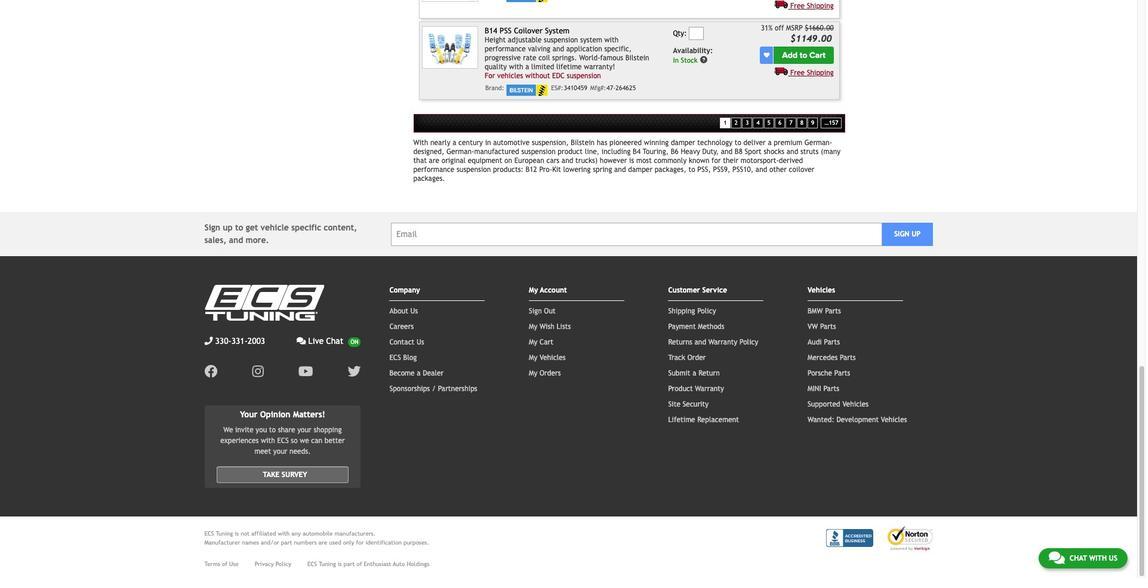 Task type: locate. For each thing, give the bounding box(es) containing it.
1 vertical spatial german-
[[447, 148, 474, 156]]

my for my cart
[[529, 338, 538, 347]]

meet
[[255, 447, 271, 456]]

shipping down add to cart button
[[807, 68, 834, 77]]

in
[[673, 56, 679, 64]]

free shipping up $1660.00
[[791, 2, 834, 10]]

are
[[429, 157, 440, 165], [319, 539, 327, 546]]

1 vertical spatial for
[[356, 539, 364, 546]]

nearly
[[431, 139, 451, 147]]

us for contact us
[[417, 338, 424, 347]]

only
[[343, 539, 354, 546]]

use
[[229, 561, 239, 567]]

free shipping image down add
[[775, 67, 789, 75]]

0 vertical spatial bilstein - corporate logo image
[[507, 0, 548, 3]]

brand:
[[485, 84, 505, 92]]

track order link
[[669, 354, 706, 362]]

your right meet on the bottom left of page
[[273, 447, 287, 456]]

2 horizontal spatial sign
[[895, 230, 910, 238]]

vehicles
[[808, 286, 836, 295], [540, 354, 566, 362], [843, 400, 869, 409], [881, 416, 907, 424]]

better
[[325, 437, 345, 445]]

0 vertical spatial performance
[[485, 45, 526, 53]]

0 horizontal spatial of
[[222, 561, 227, 567]]

comments image left live
[[297, 337, 306, 345]]

comments image for live
[[297, 337, 306, 345]]

0 vertical spatial comments image
[[297, 337, 306, 345]]

including
[[602, 148, 631, 156]]

bilstein up line,
[[571, 139, 595, 147]]

parts down porsche parts link
[[824, 385, 840, 393]]

so
[[291, 437, 298, 445]]

with inside we invite you to share your shopping experiences with ecs so we can better meet your needs.
[[261, 437, 275, 445]]

1 horizontal spatial sign
[[529, 307, 542, 315]]

return
[[699, 369, 720, 378]]

parts for bmw parts
[[825, 307, 841, 315]]

development
[[837, 416, 879, 424]]

my left account
[[529, 286, 538, 295]]

product warranty link
[[669, 385, 724, 393]]

2
[[735, 119, 738, 126]]

0 vertical spatial free shipping image
[[775, 0, 789, 8]]

a right nearly
[[453, 139, 457, 147]]

1 of from the left
[[222, 561, 227, 567]]

0 vertical spatial cart
[[810, 50, 826, 60]]

cart inside button
[[810, 50, 826, 60]]

a up "shocks"
[[768, 139, 772, 147]]

lifetime
[[557, 63, 582, 71]]

become a dealer
[[390, 369, 444, 378]]

to right you
[[269, 426, 276, 434]]

a left dealer
[[417, 369, 421, 378]]

site
[[669, 400, 681, 409]]

2 vertical spatial us
[[1109, 554, 1118, 563]]

part down 'any'
[[281, 539, 292, 546]]

ecs blog
[[390, 354, 417, 362]]

tuning up manufacturer
[[216, 530, 233, 537]]

0 horizontal spatial chat
[[326, 336, 344, 346]]

policy for privacy policy
[[276, 561, 291, 567]]

survey
[[282, 471, 307, 479]]

policy
[[698, 307, 716, 315], [740, 338, 759, 347], [276, 561, 291, 567]]

1 vertical spatial chat
[[1070, 554, 1088, 563]]

numbers
[[294, 539, 317, 546]]

bmw parts
[[808, 307, 841, 315]]

1 horizontal spatial damper
[[671, 139, 696, 147]]

ecs for ecs tuning is not affiliated with any automobile manufacturers. manufacturer names and/or part numbers are used only for identification purposes.
[[205, 530, 214, 537]]

specific,
[[605, 45, 632, 53]]

add to wish list image
[[764, 52, 770, 58]]

0 vertical spatial shipping
[[807, 2, 834, 10]]

1 vertical spatial are
[[319, 539, 327, 546]]

enthusiast auto holdings link
[[364, 560, 430, 569]]

bilstein - corporate logo image down without
[[507, 84, 548, 96]]

1 vertical spatial free shipping image
[[775, 67, 789, 75]]

up inside sign up to get vehicle specific content, sales, and more.
[[223, 223, 233, 232]]

ecs up manufacturer
[[205, 530, 214, 537]]

2 free from the top
[[791, 68, 805, 77]]

german- up original
[[447, 148, 474, 156]]

1 horizontal spatial comments image
[[1049, 551, 1065, 565]]

performance up the progressive
[[485, 45, 526, 53]]

coilover
[[789, 166, 815, 174]]

1 horizontal spatial for
[[712, 157, 721, 165]]

lifetime replacement
[[669, 416, 739, 424]]

0 horizontal spatial for
[[356, 539, 364, 546]]

bilstein - corporate logo image
[[507, 0, 548, 3], [507, 84, 548, 96]]

9
[[812, 119, 815, 126]]

1 horizontal spatial chat
[[1070, 554, 1088, 563]]

0 vertical spatial bilstein
[[626, 54, 650, 62]]

performance up packages.
[[414, 166, 455, 174]]

a down "rate"
[[526, 63, 529, 71]]

47-
[[607, 84, 616, 92]]

needs.
[[290, 447, 311, 456]]

0 vertical spatial free
[[791, 2, 805, 10]]

1 horizontal spatial performance
[[485, 45, 526, 53]]

0 vertical spatial your
[[298, 426, 312, 434]]

become
[[390, 369, 415, 378]]

0 horizontal spatial sign
[[205, 223, 220, 232]]

system
[[545, 26, 570, 35]]

up inside button
[[912, 230, 921, 238]]

a inside b14 pss coilover system height adjustable suspension system with performance valving and application specific, progressive rate coil springs. world-famous bilstein quality with a limited lifetime warranty! for vehicles without edc suspension
[[526, 63, 529, 71]]

5 my from the top
[[529, 369, 538, 378]]

my orders
[[529, 369, 561, 378]]

famous
[[601, 54, 624, 62]]

phone image
[[205, 337, 213, 345]]

damper up heavy
[[671, 139, 696, 147]]

1 vertical spatial comments image
[[1049, 551, 1065, 565]]

warranty!
[[584, 63, 616, 71]]

submit a return
[[669, 369, 720, 378]]

to right add
[[800, 50, 808, 60]]

1 horizontal spatial of
[[357, 561, 362, 567]]

free up msrp
[[791, 2, 805, 10]]

0 horizontal spatial up
[[223, 223, 233, 232]]

holdings
[[407, 561, 430, 567]]

availability: in stock
[[673, 46, 713, 64]]

to
[[800, 50, 808, 60], [735, 139, 742, 147], [689, 166, 696, 174], [235, 223, 243, 232], [269, 426, 276, 434]]

4 my from the top
[[529, 354, 538, 362]]

…157 link
[[821, 117, 842, 129]]

es#: 3410459 mfg#: 47-264625
[[551, 84, 636, 92]]

2003
[[248, 336, 265, 346]]

are down "automobile"
[[319, 539, 327, 546]]

2 my from the top
[[529, 323, 538, 331]]

1 vertical spatial policy
[[740, 338, 759, 347]]

for down manufacturers. on the left bottom of the page
[[356, 539, 364, 546]]

and up the derived
[[787, 148, 799, 156]]

sign up button
[[883, 223, 933, 246]]

contact
[[390, 338, 415, 347]]

of left 'use'
[[222, 561, 227, 567]]

Email email field
[[391, 223, 883, 246]]

instagram logo image
[[252, 365, 264, 378]]

1 vertical spatial bilstein - corporate logo image
[[507, 84, 548, 96]]

1 free shipping from the top
[[791, 2, 834, 10]]

for
[[712, 157, 721, 165], [356, 539, 364, 546]]

1 bilstein - corporate logo image from the top
[[507, 0, 548, 3]]

0 horizontal spatial part
[[281, 539, 292, 546]]

facebook logo image
[[205, 365, 218, 378]]

0 horizontal spatial german-
[[447, 148, 474, 156]]

sign for sign out
[[529, 307, 542, 315]]

mercedes
[[808, 354, 838, 362]]

parts up porsche parts
[[840, 354, 856, 362]]

2 horizontal spatial is
[[629, 157, 634, 165]]

0 horizontal spatial are
[[319, 539, 327, 546]]

sign for sign up to get vehicle specific content, sales, and more.
[[205, 223, 220, 232]]

parts right vw
[[820, 323, 836, 331]]

wish
[[540, 323, 555, 331]]

is down used
[[338, 561, 342, 567]]

commonly
[[654, 157, 687, 165]]

take survey button
[[216, 466, 349, 483]]

for
[[485, 72, 495, 80]]

is inside with nearly a century in automotive suspension, bilstein has pioneered winning damper technology to deliver a premium german- designed, german-manufactured suspension product line, including b4 touring, b6 heavy duty, and b8 sport shocks and struts (many that are original equipment on european cars and trucks) however is most commonly known for their motorsport-derived performance suspension products: b12 pro-kit lowering spring and damper packages, to pss, pss9, pss10, and other coilover packages.
[[629, 157, 634, 165]]

tuning inside ecs tuning is not affiliated with any automobile manufacturers. manufacturer names and/or part numbers are used only for identification purposes.
[[216, 530, 233, 537]]

my down my cart 'link'
[[529, 354, 538, 362]]

free down add to cart
[[791, 68, 805, 77]]

0 horizontal spatial performance
[[414, 166, 455, 174]]

0 vertical spatial tuning
[[216, 530, 233, 537]]

lifetime replacement link
[[669, 416, 739, 424]]

ecs inside ecs tuning is not affiliated with any automobile manufacturers. manufacturer names and/or part numbers are used only for identification purposes.
[[205, 530, 214, 537]]

to left get
[[235, 223, 243, 232]]

european
[[515, 157, 545, 165]]

is down b4
[[629, 157, 634, 165]]

my for my wish lists
[[529, 323, 538, 331]]

tuning for part
[[319, 561, 336, 567]]

ecs left the so
[[277, 437, 289, 445]]

1 vertical spatial us
[[417, 338, 424, 347]]

1 vertical spatial free shipping
[[791, 68, 834, 77]]

sign inside sign up to get vehicle specific content, sales, and more.
[[205, 223, 220, 232]]

1 horizontal spatial german-
[[805, 139, 833, 147]]

vw
[[808, 323, 818, 331]]

parts for mercedes parts
[[840, 354, 856, 362]]

up for sign up
[[912, 230, 921, 238]]

is left not at the bottom of page
[[235, 530, 239, 537]]

not
[[241, 530, 250, 537]]

my left the orders
[[529, 369, 538, 378]]

cart down $1149.00
[[810, 50, 826, 60]]

1 vertical spatial your
[[273, 447, 287, 456]]

my up my vehicles
[[529, 338, 538, 347]]

comments image left chat with us
[[1049, 551, 1065, 565]]

0 vertical spatial policy
[[698, 307, 716, 315]]

2 of from the left
[[357, 561, 362, 567]]

shipping up payment
[[669, 307, 696, 315]]

german- up "struts"
[[805, 139, 833, 147]]

parts for porsche parts
[[835, 369, 851, 378]]

adjustable
[[508, 36, 542, 44]]

1 vertical spatial cart
[[540, 338, 554, 347]]

1 horizontal spatial up
[[912, 230, 921, 238]]

comments image inside live chat link
[[297, 337, 306, 345]]

0 vertical spatial us
[[411, 307, 418, 315]]

sponsorships / partnerships
[[390, 385, 478, 393]]

330-331-2003
[[215, 336, 265, 346]]

cart
[[810, 50, 826, 60], [540, 338, 554, 347]]

1 horizontal spatial policy
[[698, 307, 716, 315]]

parts down the mercedes parts
[[835, 369, 851, 378]]

part down only
[[344, 561, 355, 567]]

0 horizontal spatial comments image
[[297, 337, 306, 345]]

warranty down return
[[695, 385, 724, 393]]

1 vertical spatial bilstein
[[571, 139, 595, 147]]

parts right bmw
[[825, 307, 841, 315]]

0 vertical spatial are
[[429, 157, 440, 165]]

0 vertical spatial german-
[[805, 139, 833, 147]]

bilstein inside with nearly a century in automotive suspension, bilstein has pioneered winning damper technology to deliver a premium german- designed, german-manufactured suspension product line, including b4 touring, b6 heavy duty, and b8 sport shocks and struts (many that are original equipment on european cars and trucks) however is most commonly known for their motorsport-derived performance suspension products: b12 pro-kit lowering spring and damper packages, to pss, pss9, pss10, and other coilover packages.
[[571, 139, 595, 147]]

we
[[300, 437, 309, 445]]

ecs left 'blog'
[[390, 354, 401, 362]]

1 horizontal spatial part
[[344, 561, 355, 567]]

a
[[526, 63, 529, 71], [453, 139, 457, 147], [768, 139, 772, 147], [417, 369, 421, 378], [693, 369, 697, 378]]

are down designed,
[[429, 157, 440, 165]]

2 horizontal spatial policy
[[740, 338, 759, 347]]

designed,
[[414, 148, 445, 156]]

your up we
[[298, 426, 312, 434]]

struts
[[801, 148, 819, 156]]

1 vertical spatial is
[[235, 530, 239, 537]]

sign up to get vehicle specific content, sales, and more.
[[205, 223, 357, 245]]

youtube logo image
[[298, 365, 313, 378]]

0 vertical spatial free shipping
[[791, 2, 834, 10]]

and right sales,
[[229, 235, 243, 245]]

and down "however"
[[615, 166, 626, 174]]

1 horizontal spatial is
[[338, 561, 342, 567]]

my vehicles link
[[529, 354, 566, 362]]

live chat
[[308, 336, 344, 346]]

cart down wish
[[540, 338, 554, 347]]

1 free from the top
[[791, 2, 805, 10]]

shipping policy
[[669, 307, 716, 315]]

1 link
[[720, 117, 731, 129]]

bilstein - corporate logo image up b14 pss coilover system 'link'
[[507, 0, 548, 3]]

1 horizontal spatial cart
[[810, 50, 826, 60]]

0 horizontal spatial is
[[235, 530, 239, 537]]

deliver
[[744, 139, 766, 147]]

0 vertical spatial part
[[281, 539, 292, 546]]

1 horizontal spatial tuning
[[319, 561, 336, 567]]

31%
[[761, 24, 773, 32]]

ecs down numbers at bottom left
[[308, 561, 317, 567]]

part
[[281, 539, 292, 546], [344, 561, 355, 567]]

1 free shipping image from the top
[[775, 0, 789, 8]]

shipping
[[807, 2, 834, 10], [807, 68, 834, 77], [669, 307, 696, 315]]

2 vertical spatial is
[[338, 561, 342, 567]]

0 horizontal spatial bilstein
[[571, 139, 595, 147]]

get
[[246, 223, 258, 232]]

1 horizontal spatial bilstein
[[626, 54, 650, 62]]

1 vertical spatial damper
[[628, 166, 653, 174]]

2 free shipping from the top
[[791, 68, 834, 77]]

2 link
[[731, 117, 742, 129]]

damper down most
[[628, 166, 653, 174]]

for up pss9,
[[712, 157, 721, 165]]

1 horizontal spatial are
[[429, 157, 440, 165]]

0 vertical spatial is
[[629, 157, 634, 165]]

3 my from the top
[[529, 338, 538, 347]]

ecs blog link
[[390, 354, 417, 362]]

quality
[[485, 63, 507, 71]]

my left wish
[[529, 323, 538, 331]]

sign inside button
[[895, 230, 910, 238]]

and inside b14 pss coilover system height adjustable suspension system with performance valving and application specific, progressive rate coil springs. world-famous bilstein quality with a limited lifetime warranty! for vehicles without edc suspension
[[553, 45, 564, 53]]

1 vertical spatial tuning
[[319, 561, 336, 567]]

…157
[[825, 119, 839, 126]]

mfg#:
[[590, 84, 606, 92]]

1 vertical spatial performance
[[414, 166, 455, 174]]

height
[[485, 36, 506, 44]]

shipping up $1660.00
[[807, 2, 834, 10]]

manufacturers.
[[335, 530, 376, 537]]

us
[[411, 307, 418, 315], [417, 338, 424, 347], [1109, 554, 1118, 563]]

tuning down used
[[319, 561, 336, 567]]

is for ecs tuning is not affiliated with any automobile manufacturers. manufacturer names and/or part numbers are used only for identification purposes.
[[235, 530, 239, 537]]

performance inside b14 pss coilover system height adjustable suspension system with performance valving and application specific, progressive rate coil springs. world-famous bilstein quality with a limited lifetime warranty! for vehicles without edc suspension
[[485, 45, 526, 53]]

sign
[[205, 223, 220, 232], [895, 230, 910, 238], [529, 307, 542, 315]]

comments image inside 'chat with us' link
[[1049, 551, 1065, 565]]

1 horizontal spatial your
[[298, 426, 312, 434]]

0 horizontal spatial tuning
[[216, 530, 233, 537]]

0 horizontal spatial policy
[[276, 561, 291, 567]]

free shipping for 2nd free shipping image from the top
[[791, 68, 834, 77]]

1 vertical spatial free
[[791, 68, 805, 77]]

2 vertical spatial policy
[[276, 561, 291, 567]]

None text field
[[689, 27, 704, 40]]

parts up the mercedes parts
[[824, 338, 840, 347]]

of left enthusiast
[[357, 561, 362, 567]]

bilstein down specific,
[[626, 54, 650, 62]]

0 horizontal spatial damper
[[628, 166, 653, 174]]

wanted: development vehicles link
[[808, 416, 907, 424]]

and up springs.
[[553, 45, 564, 53]]

free shipping down add to cart button
[[791, 68, 834, 77]]

your opinion matters!
[[240, 410, 325, 419]]

is inside ecs tuning is not affiliated with any automobile manufacturers. manufacturer names and/or part numbers are used only for identification purposes.
[[235, 530, 239, 537]]

264625
[[616, 84, 636, 92]]

free shipping image
[[775, 0, 789, 8], [775, 67, 789, 75]]

comments image
[[297, 337, 306, 345], [1049, 551, 1065, 565]]

up for sign up to get vehicle specific content, sales, and more.
[[223, 223, 233, 232]]

0 vertical spatial for
[[712, 157, 721, 165]]

vehicles up the orders
[[540, 354, 566, 362]]

policy for shipping policy
[[698, 307, 716, 315]]

enthusiast
[[364, 561, 391, 567]]

warranty down methods on the right of the page
[[709, 338, 738, 347]]

ecs tuning image
[[205, 285, 324, 321]]

1 my from the top
[[529, 286, 538, 295]]

to up the b8
[[735, 139, 742, 147]]

twitter logo image
[[348, 365, 361, 378]]

2 vertical spatial shipping
[[669, 307, 696, 315]]

free shipping image up "off"
[[775, 0, 789, 8]]



Task type: describe. For each thing, give the bounding box(es) containing it.
availability:
[[673, 46, 713, 55]]

shocks
[[764, 148, 785, 156]]

replacement
[[698, 416, 739, 424]]

payment
[[669, 323, 696, 331]]

are inside ecs tuning is not affiliated with any automobile manufacturers. manufacturer names and/or part numbers are used only for identification purposes.
[[319, 539, 327, 546]]

content,
[[324, 223, 357, 232]]

partnerships
[[438, 385, 478, 393]]

cars
[[547, 157, 560, 165]]

3
[[746, 119, 749, 126]]

0 horizontal spatial cart
[[540, 338, 554, 347]]

1 vertical spatial part
[[344, 561, 355, 567]]

other
[[770, 166, 787, 174]]

0 vertical spatial warranty
[[709, 338, 738, 347]]

mercedes parts
[[808, 354, 856, 362]]

a left return
[[693, 369, 697, 378]]

live
[[308, 336, 324, 346]]

lifetime
[[669, 416, 696, 424]]

to inside sign up to get vehicle specific content, sales, and more.
[[235, 223, 243, 232]]

ecs for ecs blog
[[390, 354, 401, 362]]

system
[[581, 36, 603, 44]]

specific
[[291, 223, 321, 232]]

bmw
[[808, 307, 823, 315]]

porsche parts
[[808, 369, 851, 378]]

ecs inside we invite you to share your shopping experiences with ecs so we can better meet your needs.
[[277, 437, 289, 445]]

$1660.00
[[805, 24, 834, 32]]

stock
[[681, 56, 698, 64]]

ecs for ecs tuning is part of enthusiast auto holdings
[[308, 561, 317, 567]]

sales,
[[205, 235, 227, 245]]

site security
[[669, 400, 709, 409]]

performance inside with nearly a century in automotive suspension, bilstein has pioneered winning damper technology to deliver a premium german- designed, german-manufactured suspension product line, including b4 touring, b6 heavy duty, and b8 sport shocks and struts (many that are original equipment on european cars and trucks) however is most commonly known for their motorsport-derived performance suspension products: b12 pro-kit lowering spring and damper packages, to pss, pss9, pss10, and other coilover packages.
[[414, 166, 455, 174]]

shopping
[[314, 426, 342, 434]]

us for about us
[[411, 307, 418, 315]]

8
[[801, 119, 804, 126]]

porsche parts link
[[808, 369, 851, 378]]

0 vertical spatial damper
[[671, 139, 696, 147]]

rate
[[523, 54, 537, 62]]

and down motorsport-
[[756, 166, 768, 174]]

parts for audi parts
[[824, 338, 840, 347]]

bilstein inside b14 pss coilover system height adjustable suspension system with performance valving and application specific, progressive rate coil springs. world-famous bilstein quality with a limited lifetime warranty! for vehicles without edc suspension
[[626, 54, 650, 62]]

2 bilstein - corporate logo image from the top
[[507, 84, 548, 96]]

mini
[[808, 385, 822, 393]]

to inside we invite you to share your shopping experiences with ecs so we can better meet your needs.
[[269, 426, 276, 434]]

330-
[[215, 336, 232, 346]]

suspension up european
[[522, 148, 556, 156]]

vehicles right development
[[881, 416, 907, 424]]

vehicles
[[498, 72, 523, 80]]

returns
[[669, 338, 693, 347]]

0 horizontal spatial your
[[273, 447, 287, 456]]

es#1844169 - 48-147231 - pss-10 coilover system  - created by bilstein engineers to achieve a personalized ride - bilstein - audi image
[[422, 0, 478, 2]]

my for my vehicles
[[529, 354, 538, 362]]

vw parts link
[[808, 323, 836, 331]]

7 link
[[786, 117, 796, 129]]

tuning for not
[[216, 530, 233, 537]]

my account
[[529, 286, 567, 295]]

limited
[[532, 63, 554, 71]]

chat with us link
[[1039, 548, 1128, 569]]

premium
[[774, 139, 803, 147]]

is for ecs tuning is part of enthusiast auto holdings
[[338, 561, 342, 567]]

we invite you to share your shopping experiences with ecs so we can better meet your needs.
[[220, 426, 345, 456]]

winning
[[644, 139, 669, 147]]

suspension down system at the top left of the page
[[544, 36, 578, 44]]

my for my account
[[529, 286, 538, 295]]

heavy
[[681, 148, 700, 156]]

supported vehicles
[[808, 400, 869, 409]]

b14 pss coilover system link
[[485, 26, 570, 35]]

privacy
[[255, 561, 274, 567]]

shipping policy link
[[669, 307, 716, 315]]

are inside with nearly a century in automotive suspension, bilstein has pioneered winning damper technology to deliver a premium german- designed, german-manufactured suspension product line, including b4 touring, b6 heavy duty, and b8 sport shocks and struts (many that are original equipment on european cars and trucks) however is most commonly known for their motorsport-derived performance suspension products: b12 pro-kit lowering spring and damper packages, to pss, pss9, pss10, and other coilover packages.
[[429, 157, 440, 165]]

about
[[390, 307, 408, 315]]

331-
[[232, 336, 248, 346]]

6 link
[[775, 117, 786, 129]]

6
[[779, 119, 782, 126]]

suspension,
[[532, 139, 569, 147]]

part inside ecs tuning is not affiliated with any automobile manufacturers. manufacturer names and/or part numbers are used only for identification purposes.
[[281, 539, 292, 546]]

experiences
[[220, 437, 259, 445]]

wanted: development vehicles
[[808, 416, 907, 424]]

free for 2nd free shipping image from the top
[[791, 68, 805, 77]]

security
[[683, 400, 709, 409]]

my for my orders
[[529, 369, 538, 378]]

b14
[[485, 26, 498, 35]]

names
[[242, 539, 259, 546]]

2 free shipping image from the top
[[775, 67, 789, 75]]

wanted:
[[808, 416, 835, 424]]

privacy policy link
[[255, 560, 291, 569]]

submit a return link
[[669, 369, 720, 378]]

and down product
[[562, 157, 574, 165]]

to inside add to cart button
[[800, 50, 808, 60]]

identification
[[366, 539, 402, 546]]

mini parts link
[[808, 385, 840, 393]]

you
[[256, 426, 267, 434]]

order
[[688, 354, 706, 362]]

b12
[[526, 166, 537, 174]]

and up their
[[721, 148, 733, 156]]

for inside ecs tuning is not affiliated with any automobile manufacturers. manufacturer names and/or part numbers are used only for identification purposes.
[[356, 539, 364, 546]]

sign for sign up
[[895, 230, 910, 238]]

vehicles up wanted: development vehicles link
[[843, 400, 869, 409]]

1 vertical spatial shipping
[[807, 68, 834, 77]]

supported vehicles link
[[808, 400, 869, 409]]

qty:
[[673, 29, 687, 38]]

century
[[459, 139, 483, 147]]

off
[[775, 24, 784, 32]]

kit
[[553, 166, 561, 174]]

question sign image
[[700, 55, 708, 64]]

pro-
[[540, 166, 553, 174]]

with inside ecs tuning is not affiliated with any automobile manufacturers. manufacturer names and/or part numbers are used only for identification purposes.
[[278, 530, 290, 537]]

es#:
[[551, 84, 564, 92]]

es#3410459 - 47-264625 - b14 pss coilover system - height adjustable suspension system with performance valving and application specific, progressive rate coil springs. world-famous bilstein quality with a limited lifetime warranty! - bilstein - bmw image
[[422, 26, 478, 69]]

progressive
[[485, 54, 521, 62]]

parts for mini parts
[[824, 385, 840, 393]]

terms of use link
[[205, 560, 239, 569]]

invite
[[235, 426, 254, 434]]

however
[[600, 157, 627, 165]]

used
[[329, 539, 341, 546]]

known
[[689, 157, 710, 165]]

methods
[[698, 323, 725, 331]]

add to cart
[[782, 50, 826, 60]]

suspension up "3410459" at the top of the page
[[567, 72, 601, 80]]

comments image for chat
[[1049, 551, 1065, 565]]

vehicles up bmw parts 'link'
[[808, 286, 836, 295]]

and up order
[[695, 338, 707, 347]]

and inside sign up to get vehicle specific content, sales, and more.
[[229, 235, 243, 245]]

4
[[757, 119, 760, 126]]

take survey
[[263, 471, 307, 479]]

free for first free shipping image
[[791, 2, 805, 10]]

1 vertical spatial warranty
[[695, 385, 724, 393]]

free shipping for first free shipping image
[[791, 2, 834, 10]]

mini parts
[[808, 385, 840, 393]]

chat with us
[[1070, 554, 1118, 563]]

to down known in the top right of the page
[[689, 166, 696, 174]]

0 vertical spatial chat
[[326, 336, 344, 346]]

parts for vw parts
[[820, 323, 836, 331]]

8 link
[[797, 117, 807, 129]]

line,
[[585, 148, 600, 156]]

their
[[723, 157, 739, 165]]

for inside with nearly a century in automotive suspension, bilstein has pioneered winning damper technology to deliver a premium german- designed, german-manufactured suspension product line, including b4 touring, b6 heavy duty, and b8 sport shocks and struts (many that are original equipment on european cars and trucks) however is most commonly known for their motorsport-derived performance suspension products: b12 pro-kit lowering spring and damper packages, to pss, pss9, pss10, and other coilover packages.
[[712, 157, 721, 165]]

take
[[263, 471, 280, 479]]

suspension down equipment
[[457, 166, 491, 174]]



Task type: vqa. For each thing, say whether or not it's contained in the screenshot.
second star icon from the right
no



